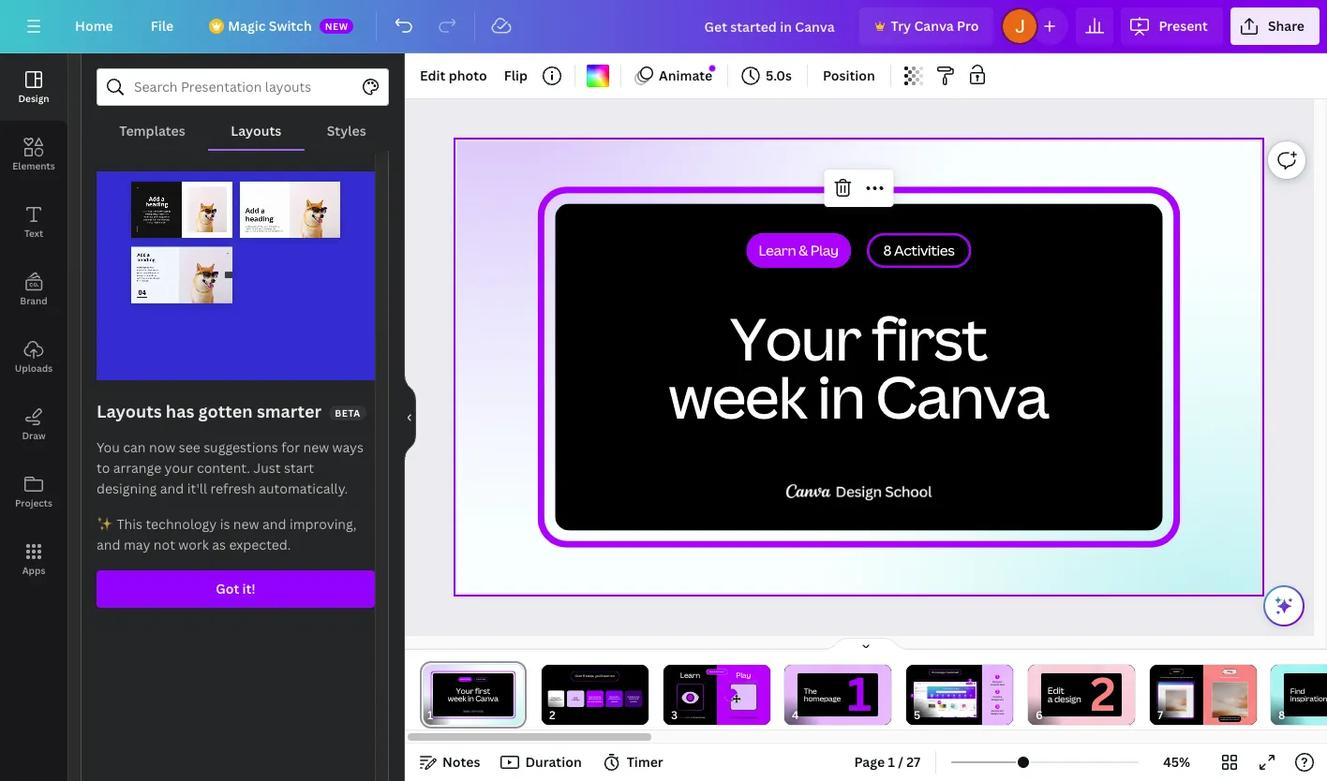 Task type: vqa. For each thing, say whether or not it's contained in the screenshot.
The Graphic within Black and Yellow Flat Graphic Science F Flashcard by Canva Creative Studio
no



Task type: describe. For each thing, give the bounding box(es) containing it.
layouts has gotten smarter
[[97, 400, 322, 423]]

layouts button
[[208, 113, 304, 149]]

get inspired with elements and templates
[[588, 696, 602, 703]]

the
[[1231, 677, 1234, 679]]

improving,
[[290, 516, 357, 533]]

Design title text field
[[689, 7, 852, 45]]

27
[[907, 754, 920, 771]]

duration button
[[495, 748, 589, 778]]

new inside ✨ this technology is new and improving, and may not work as expected.
[[233, 516, 259, 533]]

edit photo button
[[412, 61, 495, 91]]

it's time to explore
[[1225, 699, 1234, 702]]

Search Presentation layouts search field
[[134, 69, 351, 105]]

styles button
[[304, 113, 389, 149]]

0 vertical spatial how
[[1171, 677, 1174, 679]]

refresh
[[210, 480, 256, 498]]

new inside you can now see suggestions for new ways to arrange your content. just start designing and it'll refresh automatically.
[[303, 439, 329, 456]]

0 horizontal spatial design
[[573, 699, 579, 702]]

Page title text field
[[441, 707, 449, 725]]

ways
[[332, 439, 364, 456]]

0 horizontal spatial how
[[700, 717, 705, 720]]

watch a video and learn how interact and make it happen
[[675, 717, 758, 720]]

find your projects here create a design here find recent designs here
[[990, 681, 1005, 716]]

click
[[1160, 677, 1163, 679]]

switch
[[269, 17, 312, 35]]

side panel tab list
[[0, 53, 67, 593]]

inspiration
[[1291, 694, 1327, 704]]

canva inside button
[[914, 17, 954, 35]]

your inside you can now see suggestions for new ways to arrange your content. just start designing and it'll refresh automatically.
[[165, 459, 194, 477]]

gotten
[[198, 400, 253, 423]]

and inside work with photos and videos
[[616, 698, 620, 701]]

your for projects
[[998, 681, 1003, 684]]

elements button
[[0, 121, 67, 188]]

week
[[668, 357, 806, 436]]

1 up 27
[[912, 694, 913, 699]]

notes
[[442, 754, 480, 771]]

and inside collaborate, share and publish
[[634, 698, 638, 701]]

1 text from the left
[[1190, 677, 1193, 679]]

1 inside "button"
[[888, 754, 895, 771]]

start
[[284, 459, 314, 477]]

find for find your projects here create a design here find recent designs here
[[993, 681, 997, 684]]

and left learn
[[690, 717, 694, 720]]

flip
[[504, 67, 528, 84]]

your
[[730, 298, 861, 378]]

apps button
[[0, 526, 67, 593]]

just
[[254, 459, 281, 477]]

and down ✨
[[97, 536, 120, 554]]

try canva pro button
[[859, 7, 994, 45]]

and right edit
[[1183, 677, 1185, 679]]

watch
[[1167, 677, 1171, 679]]

edit inside popup button
[[420, 67, 446, 84]]

styles
[[327, 122, 366, 140]]

this
[[117, 516, 142, 533]]

with inside work with photos and videos
[[615, 696, 619, 699]]

click and watch how to add, edit and resize text experiment with the text box
[[1160, 677, 1240, 679]]

is
[[220, 516, 230, 533]]

make
[[742, 717, 747, 720]]

projects
[[15, 497, 53, 510]]

try
[[891, 17, 911, 35]]

play
[[736, 671, 751, 681]]

page 1 / 27 button
[[847, 748, 928, 778]]

for
[[281, 439, 300, 456]]

add,
[[1176, 677, 1179, 679]]

2 horizontal spatial 2
[[1090, 662, 1116, 725]]

your for way
[[556, 697, 560, 700]]

it!
[[242, 580, 256, 598]]

elements
[[593, 698, 602, 701]]

explore
[[1228, 701, 1234, 702]]

with inside get inspired with elements and templates
[[588, 698, 592, 701]]

expected.
[[229, 536, 291, 554]]

got
[[216, 580, 239, 598]]

5.0s button
[[736, 61, 800, 91]]

learn
[[694, 717, 700, 720]]

design button
[[0, 53, 67, 121]]

projects
[[990, 684, 999, 687]]

templates button
[[97, 113, 208, 149]]

file button
[[136, 7, 189, 45]]

timer button
[[597, 748, 671, 778]]

content.
[[197, 459, 250, 477]]

designs
[[991, 713, 999, 716]]

and right click
[[1164, 677, 1166, 679]]

timer
[[627, 754, 663, 771]]

edit
[[1180, 677, 1182, 679]]

homepage
[[804, 694, 841, 704]]

as
[[212, 536, 226, 554]]

find inspiration
[[1291, 687, 1327, 704]]

now
[[149, 439, 175, 456]]

arrange
[[113, 459, 161, 477]]

new
[[325, 20, 348, 33]]

/
[[898, 754, 903, 771]]

1 horizontal spatial to
[[1174, 677, 1176, 679]]

2 vertical spatial here
[[999, 713, 1004, 716]]

see
[[179, 439, 200, 456]]

pro
[[957, 17, 979, 35]]

to inside it's time to explore
[[1225, 701, 1227, 702]]

1 horizontal spatial 2
[[997, 690, 999, 695]]

animate button
[[629, 61, 720, 91]]

layouts for layouts
[[231, 122, 281, 140]]

templates
[[119, 122, 185, 140]]

photo
[[449, 67, 487, 84]]

0 horizontal spatial edit a design
[[572, 697, 579, 702]]

no color image
[[587, 65, 609, 87]]

elements
[[12, 159, 55, 172]]

find your way around
[[550, 697, 562, 702]]

designing
[[97, 480, 157, 498]]

page 1 image
[[420, 665, 527, 725]]



Task type: locate. For each thing, give the bounding box(es) containing it.
here right designs
[[999, 713, 1004, 716]]

0 horizontal spatial with
[[588, 698, 592, 701]]

text right the
[[1234, 677, 1237, 679]]

1 vertical spatial here
[[999, 699, 1004, 702]]

2 left find your projects here create a design here find recent designs here
[[969, 679, 971, 683]]

has
[[166, 400, 194, 423]]

layouts
[[231, 122, 281, 140], [97, 400, 162, 423]]

here right projects
[[1000, 684, 1005, 687]]

1 horizontal spatial how
[[1171, 677, 1174, 679]]

0 vertical spatial new
[[303, 439, 329, 456]]

and up the expected.
[[262, 516, 286, 533]]

0 horizontal spatial to
[[97, 459, 110, 477]]

0 vertical spatial here
[[1000, 684, 1005, 687]]

draw
[[22, 429, 46, 442]]

your inside find your projects here create a design here find recent designs here
[[998, 681, 1003, 684]]

you
[[97, 439, 120, 456]]

new right for
[[303, 439, 329, 456]]

here up recent
[[999, 699, 1004, 702]]

2
[[1090, 662, 1116, 725], [969, 679, 971, 683], [997, 690, 999, 695]]

canva assistant image
[[1273, 595, 1295, 618]]

3 up recent
[[997, 705, 999, 710]]

how right watch
[[1171, 677, 1174, 679]]

a right create
[[1001, 696, 1002, 699]]

present
[[1159, 17, 1208, 35]]

photos
[[609, 698, 616, 701]]

1 vertical spatial canva
[[876, 357, 1048, 436]]

0 horizontal spatial 2
[[969, 679, 971, 683]]

0 vertical spatial your
[[165, 459, 194, 477]]

text
[[24, 227, 43, 240]]

find inside find inspiration
[[1291, 687, 1306, 697]]

try canva pro
[[891, 17, 979, 35]]

edit
[[420, 67, 446, 84], [1048, 685, 1064, 697], [574, 697, 577, 700]]

✨
[[97, 516, 113, 533]]

animate
[[659, 67, 712, 84]]

automatically.
[[259, 480, 348, 498]]

1 vertical spatial layouts
[[97, 400, 162, 423]]

first
[[872, 298, 987, 378]]

work
[[609, 696, 614, 699]]

present button
[[1121, 7, 1223, 45]]

0 vertical spatial canva
[[914, 17, 954, 35]]

learn
[[680, 671, 700, 681]]

and left it'll
[[160, 480, 184, 498]]

new right is
[[233, 516, 259, 533]]

apps
[[22, 564, 45, 577]]

work with photos and videos
[[609, 696, 620, 703]]

0 horizontal spatial edit
[[420, 67, 446, 84]]

to down it's on the bottom of page
[[1225, 701, 1227, 702]]

2 horizontal spatial edit
[[1048, 685, 1064, 697]]

and inside you can now see suggestions for new ways to arrange your content. just start designing and it'll refresh automatically.
[[160, 480, 184, 498]]

✨ this technology is new and improving, and may not work as expected.
[[97, 516, 357, 554]]

happen
[[750, 717, 758, 720]]

draw button
[[0, 391, 67, 458]]

your right way
[[556, 697, 560, 700]]

1 vertical spatial to
[[1174, 677, 1176, 679]]

and right share
[[634, 698, 638, 701]]

2 vertical spatial your
[[556, 697, 560, 700]]

1
[[848, 662, 872, 725], [997, 675, 998, 680], [912, 694, 913, 699], [888, 754, 895, 771]]

share button
[[1231, 7, 1320, 45]]

new image
[[709, 65, 716, 72]]

your up create
[[998, 681, 1003, 684]]

2 horizontal spatial with
[[1228, 677, 1231, 679]]

hide image
[[404, 373, 416, 463]]

a right find your projects here create a design here find recent designs here
[[1048, 694, 1053, 706]]

experiment
[[1220, 677, 1228, 679]]

new
[[303, 439, 329, 456], [233, 516, 259, 533]]

layouts down search presentation layouts search field at the top of page
[[231, 122, 281, 140]]

brand
[[20, 294, 48, 307]]

page
[[854, 754, 885, 771]]

design
[[1054, 694, 1081, 706], [992, 699, 998, 702], [573, 699, 579, 702]]

1 horizontal spatial 3
[[997, 705, 999, 710]]

3 left find your projects here create a design here find recent designs here
[[939, 701, 941, 705]]

layouts for layouts has gotten smarter
[[97, 400, 162, 423]]

it
[[748, 717, 749, 720]]

text button
[[0, 188, 67, 256]]

the homepage 1
[[804, 662, 872, 725]]

not
[[154, 536, 175, 554]]

and left the make
[[737, 717, 741, 720]]

find
[[993, 681, 997, 684], [1291, 687, 1306, 697], [551, 697, 555, 700], [992, 710, 996, 713]]

design right find your projects here create a design here find recent designs here
[[1054, 694, 1081, 706]]

position button
[[815, 61, 883, 91]]

45%
[[1163, 754, 1190, 771]]

main menu bar
[[0, 0, 1327, 53]]

0 horizontal spatial text
[[1190, 677, 1193, 679]]

edit left get
[[574, 697, 577, 700]]

inspired
[[593, 696, 601, 699]]

uploads button
[[0, 323, 67, 391]]

0 horizontal spatial 3
[[939, 701, 941, 705]]

0 horizontal spatial layouts
[[97, 400, 162, 423]]

videos
[[611, 700, 617, 703]]

and
[[160, 480, 184, 498], [262, 516, 286, 533], [97, 536, 120, 554], [1164, 677, 1166, 679], [1183, 677, 1185, 679], [616, 698, 620, 701], [634, 698, 638, 701], [588, 700, 591, 703], [690, 717, 694, 720], [737, 717, 741, 720]]

a right around
[[572, 699, 573, 702]]

2 text from the left
[[1234, 677, 1237, 679]]

smarter
[[257, 400, 322, 423]]

1 vertical spatial new
[[233, 516, 259, 533]]

uploads
[[15, 362, 53, 375]]

around
[[555, 699, 562, 702]]

1 horizontal spatial layouts
[[231, 122, 281, 140]]

how
[[1171, 677, 1174, 679], [700, 717, 705, 720]]

create
[[993, 696, 1000, 699]]

design up recent
[[992, 699, 998, 702]]

1 vertical spatial how
[[700, 717, 705, 720]]

collaborate,
[[627, 696, 639, 699]]

1 horizontal spatial text
[[1234, 677, 1237, 679]]

find for find your way around
[[551, 697, 555, 700]]

a left "video"
[[682, 717, 684, 720]]

to down you
[[97, 459, 110, 477]]

your inside find your way around
[[556, 697, 560, 700]]

edit right find your projects here create a design here find recent designs here
[[1048, 685, 1064, 697]]

1 horizontal spatial new
[[303, 439, 329, 456]]

1 horizontal spatial edit
[[574, 697, 577, 700]]

0 horizontal spatial new
[[233, 516, 259, 533]]

design inside find your projects here create a design here find recent designs here
[[992, 699, 998, 702]]

2 up create
[[997, 690, 999, 695]]

2 horizontal spatial your
[[998, 681, 1003, 684]]

how right learn
[[700, 717, 705, 720]]

suggestions
[[204, 439, 278, 456]]

with left the
[[1228, 677, 1231, 679]]

your down see
[[165, 459, 194, 477]]

to inside you can now see suggestions for new ways to arrange your content. just start designing and it'll refresh automatically.
[[97, 459, 110, 477]]

file
[[151, 17, 174, 35]]

and down get
[[588, 700, 591, 703]]

with
[[1228, 677, 1231, 679], [615, 696, 619, 699], [588, 698, 592, 701]]

the
[[804, 687, 817, 697]]

edit a design right find your projects here create a design here find recent designs here
[[1048, 685, 1081, 706]]

week in canva
[[668, 357, 1048, 436]]

text right resize
[[1190, 677, 1193, 679]]

your
[[165, 459, 194, 477], [998, 681, 1003, 684], [556, 697, 560, 700]]

1 vertical spatial your
[[998, 681, 1003, 684]]

0 vertical spatial to
[[97, 459, 110, 477]]

layouts inside button
[[231, 122, 281, 140]]

5.0s
[[766, 67, 792, 84]]

find inside find your way around
[[551, 697, 555, 700]]

brand button
[[0, 256, 67, 323]]

layouts up can
[[97, 400, 162, 423]]

design right around
[[573, 699, 579, 702]]

magic
[[228, 17, 266, 35]]

to
[[97, 459, 110, 477], [1174, 677, 1176, 679], [1225, 701, 1227, 702]]

share
[[629, 698, 634, 701]]

watch
[[675, 717, 682, 720]]

2 horizontal spatial to
[[1225, 701, 1227, 702]]

2 horizontal spatial design
[[1054, 694, 1081, 706]]

a inside find your projects here create a design here find recent designs here
[[1001, 696, 1002, 699]]

1 horizontal spatial design
[[992, 699, 998, 702]]

hide pages image
[[821, 637, 911, 652]]

and inside get inspired with elements and templates
[[588, 700, 591, 703]]

edit left photo
[[420, 67, 446, 84]]

resize
[[1186, 677, 1190, 679]]

get
[[589, 696, 592, 699]]

1 horizontal spatial your
[[556, 697, 560, 700]]

0 vertical spatial layouts
[[231, 122, 281, 140]]

1 horizontal spatial with
[[615, 696, 619, 699]]

edit a design left get
[[572, 697, 579, 702]]

in
[[817, 357, 864, 436]]

a
[[1048, 694, 1053, 706], [1001, 696, 1002, 699], [572, 699, 573, 702], [682, 717, 684, 720]]

find for find inspiration
[[1291, 687, 1306, 697]]

you can now see suggestions for new ways to arrange your content. just start designing and it'll refresh automatically.
[[97, 439, 364, 498]]

2 left click
[[1090, 662, 1116, 725]]

collaborate, share and publish
[[627, 696, 639, 703]]

1 right homepage
[[848, 662, 872, 725]]

1 horizontal spatial edit a design
[[1048, 685, 1081, 706]]

notes button
[[412, 748, 488, 778]]

to left add,
[[1174, 677, 1176, 679]]

video
[[684, 717, 690, 720]]

with right the work
[[615, 696, 619, 699]]

0 horizontal spatial your
[[165, 459, 194, 477]]

2 vertical spatial to
[[1225, 701, 1227, 702]]

and right "photos"
[[616, 698, 620, 701]]

1 left /
[[888, 754, 895, 771]]

got it! button
[[97, 571, 375, 608]]

technology
[[146, 516, 217, 533]]

1 up projects
[[997, 675, 998, 680]]

text
[[1190, 677, 1193, 679], [1234, 677, 1237, 679]]

may
[[124, 536, 150, 554]]

with left elements
[[588, 698, 592, 701]]

time
[[1230, 699, 1234, 700]]



